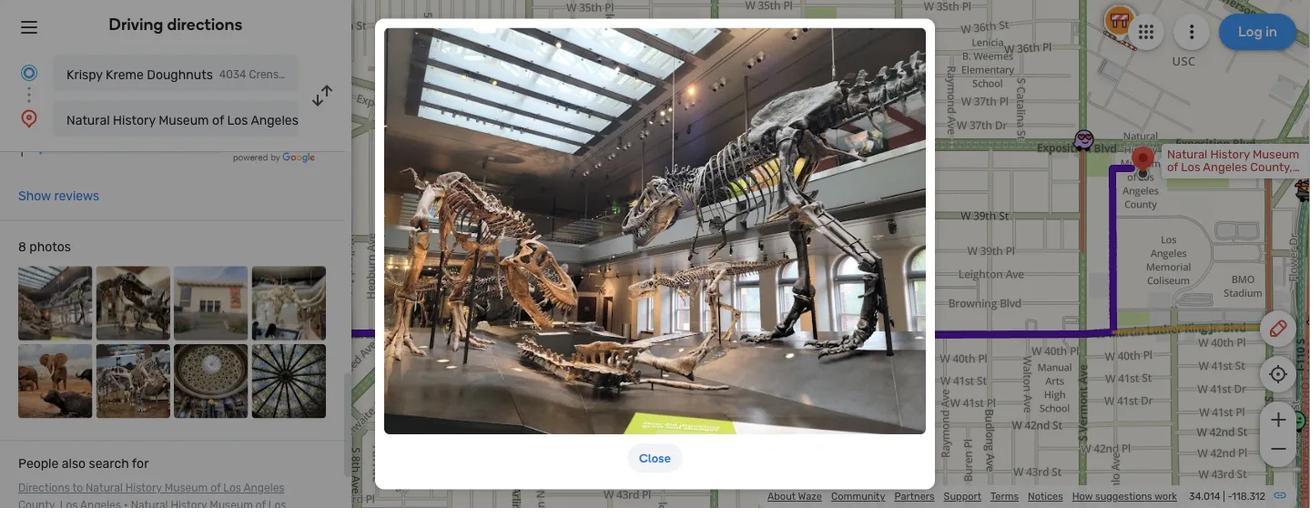Task type: vqa. For each thing, say whether or not it's contained in the screenshot.
"reviews"
yes



Task type: locate. For each thing, give the bounding box(es) containing it.
krispy kreme doughnuts button
[[53, 55, 299, 91]]

image 6 of natural history museum of los angeles county, los angeles image
[[96, 345, 170, 419]]

work
[[1155, 490, 1177, 503]]

how suggestions work link
[[1072, 490, 1177, 503]]

1 vertical spatial of
[[210, 482, 221, 495]]

image 5 of natural history museum of los angeles county, los angeles image
[[18, 345, 92, 419]]

image 1 of natural history museum of los angeles county, los angeles image
[[18, 267, 92, 341]]

museum inside button
[[159, 112, 209, 127]]

photos
[[29, 240, 71, 255]]

natural history museum of los angeles county button
[[53, 100, 345, 137]]

34.014
[[1189, 490, 1220, 503]]

history down for
[[125, 482, 162, 495]]

directions
[[18, 482, 70, 495]]

0 vertical spatial museum
[[159, 112, 209, 127]]

2 vertical spatial los
[[60, 499, 78, 508]]

about waze link
[[767, 490, 822, 503]]

1 vertical spatial natural
[[86, 482, 123, 495]]

image 2 of natural history museum of los angeles county, los angeles image
[[96, 267, 170, 341]]

1 vertical spatial history
[[125, 482, 162, 495]]

krispy
[[66, 67, 103, 82]]

history inside directions to natural history museum of los angeles county, los angeles
[[125, 482, 162, 495]]

0 vertical spatial angeles
[[251, 112, 298, 127]]

history down krispy kreme doughnuts
[[113, 112, 155, 127]]

image 4 of natural history museum of los angeles county, los angeles image
[[252, 267, 326, 341]]

0 vertical spatial natural
[[66, 112, 110, 127]]

1
[[18, 145, 24, 160]]

0 vertical spatial history
[[113, 112, 155, 127]]

community
[[831, 490, 885, 503]]

partners
[[894, 490, 935, 503]]

angeles
[[251, 112, 298, 127], [244, 482, 284, 495], [80, 499, 121, 508]]

zoom out image
[[1267, 438, 1290, 460]]

suggestions
[[1095, 490, 1152, 503]]

1 vertical spatial museum
[[165, 482, 208, 495]]

directions to natural history museum of los angeles county, los angeles
[[18, 482, 284, 508]]

about waze community partners support terms notices how suggestions work
[[767, 490, 1177, 503]]

118.312
[[1232, 490, 1266, 503]]

to
[[72, 482, 83, 495]]

county,
[[18, 499, 57, 508]]

of inside button
[[212, 112, 224, 127]]

how
[[1072, 490, 1093, 503]]

history
[[113, 112, 155, 127], [125, 482, 162, 495]]

people also search for
[[18, 457, 149, 472]]

natural
[[66, 112, 110, 127], [86, 482, 123, 495]]

0 vertical spatial of
[[212, 112, 224, 127]]

museum
[[159, 112, 209, 127], [165, 482, 208, 495]]

museum inside directions to natural history museum of los angeles county, los angeles
[[165, 482, 208, 495]]

also
[[62, 457, 86, 472]]

2 vertical spatial angeles
[[80, 499, 121, 508]]

of
[[212, 112, 224, 127], [210, 482, 221, 495]]

natural down search
[[86, 482, 123, 495]]

directions to natural history museum of los angeles county, los angeles link
[[18, 482, 284, 508]]

people
[[18, 457, 59, 472]]

0 vertical spatial los
[[227, 112, 248, 127]]

los inside button
[[227, 112, 248, 127]]

krispy kreme doughnuts
[[66, 67, 213, 82]]

los
[[227, 112, 248, 127], [223, 482, 241, 495], [60, 499, 78, 508]]

current location image
[[18, 62, 40, 84]]

natural down krispy
[[66, 112, 110, 127]]

8
[[18, 240, 26, 255]]



Task type: describe. For each thing, give the bounding box(es) containing it.
|
[[1223, 490, 1225, 503]]

image 3 of natural history museum of los angeles county, los angeles image
[[174, 267, 248, 341]]

search
[[89, 457, 129, 472]]

location image
[[18, 107, 40, 129]]

support link
[[944, 490, 981, 503]]

kreme
[[106, 67, 144, 82]]

reviews
[[54, 189, 99, 204]]

partners link
[[894, 490, 935, 503]]

of inside directions to natural history museum of los angeles county, los angeles
[[210, 482, 221, 495]]

waze
[[798, 490, 822, 503]]

image 8 of natural history museum of los angeles county, los angeles image
[[252, 345, 326, 419]]

link image
[[1273, 488, 1287, 503]]

county
[[302, 112, 345, 127]]

1 vertical spatial los
[[223, 482, 241, 495]]

34.014 | -118.312
[[1189, 490, 1266, 503]]

-
[[1228, 490, 1232, 503]]

show reviews
[[18, 189, 99, 204]]

1 vertical spatial angeles
[[244, 482, 284, 495]]

directions
[[167, 15, 243, 34]]

pencil image
[[1267, 318, 1289, 340]]

angeles inside the natural history museum of los angeles county button
[[251, 112, 298, 127]]

community link
[[831, 490, 885, 503]]

natural history museum of los angeles county
[[66, 112, 345, 127]]

notices
[[1028, 490, 1063, 503]]

driving directions
[[109, 15, 243, 34]]

zoom in image
[[1267, 409, 1290, 431]]

for
[[132, 457, 149, 472]]

terms
[[991, 490, 1019, 503]]

about
[[767, 490, 796, 503]]

terms link
[[991, 490, 1019, 503]]

image 7 of natural history museum of los angeles county, los angeles image
[[174, 345, 248, 419]]

natural inside button
[[66, 112, 110, 127]]

notices link
[[1028, 490, 1063, 503]]

support
[[944, 490, 981, 503]]

history inside button
[[113, 112, 155, 127]]

show
[[18, 189, 51, 204]]

driving
[[109, 15, 163, 34]]

natural inside directions to natural history museum of los angeles county, los angeles
[[86, 482, 123, 495]]

doughnuts
[[147, 67, 213, 82]]

8 photos
[[18, 240, 71, 255]]



